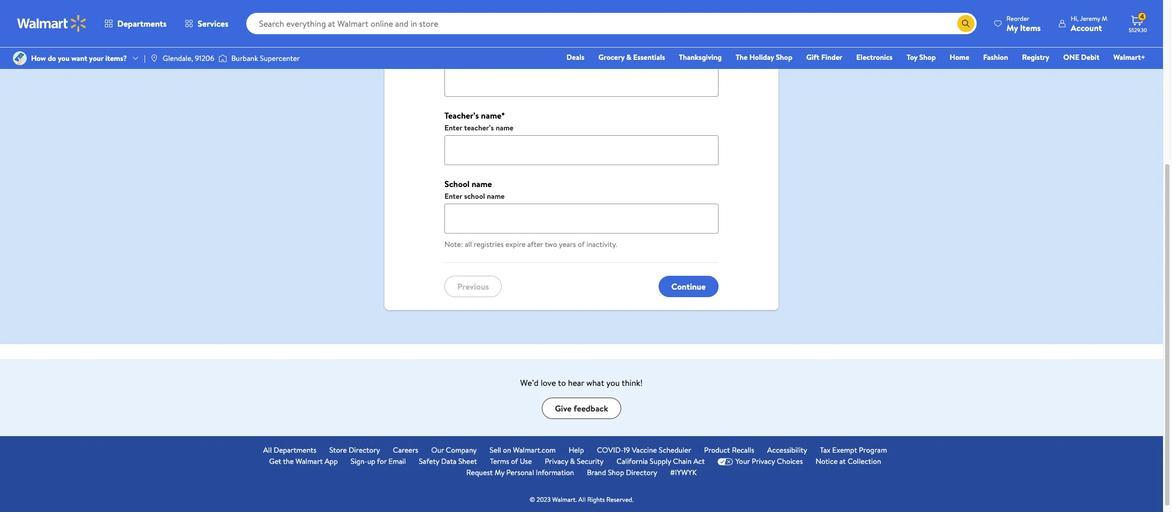Task type: locate. For each thing, give the bounding box(es) containing it.
burbank supercenter
[[231, 53, 300, 64]]

1 horizontal spatial all
[[578, 496, 586, 505]]

 image for how do you want your items?
[[13, 51, 27, 65]]

0 vertical spatial name*
[[477, 41, 502, 53]]

0 horizontal spatial departments
[[117, 18, 167, 29]]

name* for teacher's name*
[[481, 110, 505, 122]]

1 horizontal spatial  image
[[218, 53, 227, 64]]

your
[[89, 53, 104, 64]]

covid-19 vaccine scheduler link
[[597, 445, 691, 457]]

shop for toy shop
[[919, 52, 936, 63]]

burbank
[[231, 53, 258, 64]]

0 horizontal spatial privacy
[[545, 457, 568, 467]]

shop right holiday
[[776, 52, 792, 63]]

0 vertical spatial enter
[[444, 123, 462, 133]]

directory
[[349, 445, 380, 456], [626, 468, 657, 479]]

1 horizontal spatial registry
[[1022, 52, 1049, 63]]

gift finder link
[[802, 51, 847, 63]]

walmart
[[296, 457, 323, 467]]

1 horizontal spatial privacy
[[752, 457, 775, 467]]

1 horizontal spatial &
[[626, 52, 631, 63]]

0 horizontal spatial directory
[[349, 445, 380, 456]]

two
[[545, 239, 557, 250]]

collection
[[848, 457, 881, 467]]

covid-19 vaccine scheduler
[[597, 445, 691, 456]]

get the walmart app link
[[269, 457, 338, 468]]

all left 'rights'
[[578, 496, 586, 505]]

1 horizontal spatial of
[[578, 239, 585, 250]]

you right what
[[606, 377, 620, 389]]

 image
[[13, 51, 27, 65], [218, 53, 227, 64]]

 image left how
[[13, 51, 27, 65]]

1 vertical spatial enter
[[444, 191, 462, 202]]

registries
[[474, 239, 504, 250]]

jeremy
[[1080, 14, 1100, 23]]

departments up |
[[117, 18, 167, 29]]

careers
[[393, 445, 418, 456]]

information
[[536, 468, 574, 479]]

2 privacy from the left
[[752, 457, 775, 467]]

m
[[1102, 14, 1107, 23]]

1 vertical spatial directory
[[626, 468, 657, 479]]

we'd
[[520, 377, 539, 389]]

one
[[1063, 52, 1079, 63]]

0 vertical spatial my
[[1007, 22, 1018, 33]]

california supply chain act link
[[616, 457, 705, 468]]

& for grocery
[[626, 52, 631, 63]]

1 horizontal spatial directory
[[626, 468, 657, 479]]

Enter school name text field
[[444, 204, 719, 234]]

departments
[[117, 18, 167, 29], [274, 445, 316, 456]]

shop right toy
[[919, 52, 936, 63]]

name
[[496, 123, 513, 133], [472, 178, 492, 190], [487, 191, 505, 202]]

privacy
[[545, 457, 568, 467], [752, 457, 775, 467]]

safety data sheet
[[419, 457, 477, 467]]

shop inside "link"
[[776, 52, 792, 63]]

previous button
[[444, 276, 502, 298]]

1 vertical spatial all
[[578, 496, 586, 505]]

$529.30
[[1129, 26, 1147, 34]]

teacher's
[[444, 110, 479, 122]]

holiday
[[749, 52, 774, 63]]

0 horizontal spatial registry
[[444, 41, 475, 53]]

shop
[[776, 52, 792, 63], [919, 52, 936, 63], [608, 468, 624, 479]]

choices
[[777, 457, 803, 467]]

2 vertical spatial name
[[487, 191, 505, 202]]

hear
[[568, 377, 584, 389]]

& for privacy
[[570, 457, 575, 467]]

 image
[[150, 54, 158, 63]]

0 horizontal spatial  image
[[13, 51, 27, 65]]

1 privacy from the left
[[545, 457, 568, 467]]

school
[[444, 178, 470, 190]]

my
[[1007, 22, 1018, 33], [495, 468, 504, 479]]

sign-
[[351, 457, 367, 467]]

©
[[530, 496, 535, 505]]

privacy up information
[[545, 457, 568, 467]]

0 vertical spatial of
[[578, 239, 585, 250]]

enter down school
[[444, 191, 462, 202]]

the holiday shop link
[[731, 51, 797, 63]]

1 vertical spatial of
[[511, 457, 518, 467]]

 image for burbank supercenter
[[218, 53, 227, 64]]

enter teacher's name
[[444, 123, 513, 133]]

0 vertical spatial name
[[496, 123, 513, 133]]

all departments
[[263, 445, 316, 456]]

electronics
[[856, 52, 893, 63]]

notice at collection request my personal information
[[466, 457, 881, 479]]

sign-up for email link
[[351, 457, 406, 468]]

all up get
[[263, 445, 272, 456]]

notice
[[816, 457, 838, 467]]

note: all registries expire after two years of inactivity.
[[444, 239, 617, 250]]

privacy & security link
[[545, 457, 604, 468]]

& inside 'link'
[[626, 52, 631, 63]]

1 enter from the top
[[444, 123, 462, 133]]

&
[[626, 52, 631, 63], [570, 457, 575, 467]]

name right teacher's
[[496, 123, 513, 133]]

of left use
[[511, 457, 518, 467]]

supply
[[650, 457, 671, 467]]

my down terms
[[495, 468, 504, 479]]

1 vertical spatial name*
[[481, 110, 505, 122]]

0 vertical spatial departments
[[117, 18, 167, 29]]

reserved.
[[606, 496, 633, 505]]

help link
[[569, 445, 584, 457]]

0 horizontal spatial my
[[495, 468, 504, 479]]

give
[[555, 403, 572, 415]]

privacy inside your privacy choices link
[[752, 457, 775, 467]]

request
[[466, 468, 493, 479]]

departments up the
[[274, 445, 316, 456]]

your privacy choices
[[735, 457, 803, 467]]

0 horizontal spatial &
[[570, 457, 575, 467]]

2 enter from the top
[[444, 191, 462, 202]]

1 horizontal spatial departments
[[274, 445, 316, 456]]

privacy right your
[[752, 457, 775, 467]]

1 horizontal spatial my
[[1007, 22, 1018, 33]]

you right do
[[58, 53, 70, 64]]

0 vertical spatial all
[[263, 445, 272, 456]]

california supply chain act
[[616, 457, 705, 467]]

love
[[541, 377, 556, 389]]

registry name*
[[444, 41, 502, 53]]

grocery
[[598, 52, 625, 63]]

0 horizontal spatial shop
[[608, 468, 624, 479]]

of
[[578, 239, 585, 250], [511, 457, 518, 467]]

1 horizontal spatial you
[[606, 377, 620, 389]]

walmart+ link
[[1109, 51, 1150, 63]]

2 horizontal spatial shop
[[919, 52, 936, 63]]

expire
[[506, 239, 526, 250]]

& down help
[[570, 457, 575, 467]]

all departments link
[[263, 445, 316, 457]]

fashion link
[[978, 51, 1013, 63]]

& right grocery
[[626, 52, 631, 63]]

all
[[465, 239, 472, 250]]

safety data sheet link
[[419, 457, 477, 468]]

recalls
[[732, 445, 754, 456]]

chain
[[673, 457, 692, 467]]

0 vertical spatial &
[[626, 52, 631, 63]]

enter
[[444, 123, 462, 133], [444, 191, 462, 202]]

our company link
[[431, 445, 477, 457]]

on
[[503, 445, 511, 456]]

1 vertical spatial departments
[[274, 445, 316, 456]]

name right school
[[487, 191, 505, 202]]

my inside 'notice at collection request my personal information'
[[495, 468, 504, 479]]

1 vertical spatial my
[[495, 468, 504, 479]]

directory up sign-
[[349, 445, 380, 456]]

directory down california
[[626, 468, 657, 479]]

hi, jeremy m account
[[1071, 14, 1107, 33]]

debit
[[1081, 52, 1099, 63]]

grocery & essentials
[[598, 52, 665, 63]]

glendale,
[[163, 53, 193, 64]]

1 vertical spatial &
[[570, 457, 575, 467]]

0 horizontal spatial of
[[511, 457, 518, 467]]

my left items
[[1007, 22, 1018, 33]]

you
[[58, 53, 70, 64], [606, 377, 620, 389]]

0 vertical spatial you
[[58, 53, 70, 64]]

1 horizontal spatial shop
[[776, 52, 792, 63]]

of right years
[[578, 239, 585, 250]]

name up school
[[472, 178, 492, 190]]

enter down teacher's
[[444, 123, 462, 133]]

my inside reorder my items
[[1007, 22, 1018, 33]]

shop right brand
[[608, 468, 624, 479]]

 image right 91206 on the left
[[218, 53, 227, 64]]

registry for registry name*
[[444, 41, 475, 53]]

our
[[431, 445, 444, 456]]

name*
[[477, 41, 502, 53], [481, 110, 505, 122]]

one debit link
[[1058, 51, 1104, 63]]

91206
[[195, 53, 214, 64]]

walmart.com
[[513, 445, 556, 456]]



Task type: describe. For each thing, give the bounding box(es) containing it.
rights
[[587, 496, 605, 505]]

glendale, 91206
[[163, 53, 214, 64]]

name for school name
[[487, 191, 505, 202]]

0 horizontal spatial all
[[263, 445, 272, 456]]

privacy inside privacy & security link
[[545, 457, 568, 467]]

request my personal information link
[[466, 468, 574, 479]]

fashion
[[983, 52, 1008, 63]]

tax exempt program get the walmart app
[[269, 445, 887, 467]]

inactivity.
[[586, 239, 617, 250]]

sign-up for email
[[351, 457, 406, 467]]

product recalls
[[704, 445, 754, 456]]

after
[[527, 239, 543, 250]]

thanksgiving link
[[674, 51, 727, 63]]

note:
[[444, 239, 463, 250]]

grocery & essentials link
[[594, 51, 670, 63]]

terms of use
[[490, 457, 532, 467]]

company
[[446, 445, 477, 456]]

we'd love to hear what you think!
[[520, 377, 643, 389]]

teacher's
[[464, 123, 494, 133]]

toy
[[907, 52, 917, 63]]

careers link
[[393, 445, 418, 457]]

sell
[[490, 445, 501, 456]]

departments inside popup button
[[117, 18, 167, 29]]

electronics link
[[852, 51, 898, 63]]

school
[[464, 191, 485, 202]]

product recalls link
[[704, 445, 754, 457]]

previous
[[457, 281, 489, 293]]

#iywyk link
[[670, 468, 697, 479]]

departments button
[[95, 11, 176, 36]]

privacy choices icon image
[[718, 459, 733, 466]]

4
[[1140, 12, 1144, 21]]

hi,
[[1071, 14, 1079, 23]]

enter for teacher's name*
[[444, 123, 462, 133]]

our company
[[431, 445, 477, 456]]

accessibility
[[767, 445, 807, 456]]

brand
[[587, 468, 606, 479]]

|
[[144, 53, 146, 64]]

up
[[367, 457, 375, 467]]

one debit
[[1063, 52, 1099, 63]]

app
[[325, 457, 338, 467]]

tax exempt program link
[[820, 445, 887, 457]]

1 vertical spatial you
[[606, 377, 620, 389]]

give feedback button
[[542, 398, 621, 420]]

0 vertical spatial directory
[[349, 445, 380, 456]]

2023
[[537, 496, 551, 505]]

gift
[[806, 52, 819, 63]]

store
[[329, 445, 347, 456]]

for
[[377, 457, 387, 467]]

registry for registry
[[1022, 52, 1049, 63]]

store directory
[[329, 445, 380, 456]]

vaccine
[[632, 445, 657, 456]]

Walmart Site-Wide search field
[[246, 13, 977, 34]]

gift finder
[[806, 52, 842, 63]]

give feedback
[[555, 403, 608, 415]]

supercenter
[[260, 53, 300, 64]]

sell on walmart.com
[[490, 445, 556, 456]]

search icon image
[[962, 19, 970, 28]]

0 horizontal spatial you
[[58, 53, 70, 64]]

Enter teacher's name text field
[[444, 135, 719, 165]]

19
[[623, 445, 630, 456]]

do
[[48, 53, 56, 64]]

services button
[[176, 11, 238, 36]]

safety
[[419, 457, 439, 467]]

1 vertical spatial name
[[472, 178, 492, 190]]

Enter registry name text field
[[444, 67, 719, 97]]

feedback
[[574, 403, 608, 415]]

walmart image
[[17, 15, 87, 32]]

years
[[559, 239, 576, 250]]

data
[[441, 457, 457, 467]]

toy shop link
[[902, 51, 941, 63]]

product
[[704, 445, 730, 456]]

name for teacher's name*
[[496, 123, 513, 133]]

home link
[[945, 51, 974, 63]]

continue button
[[659, 276, 719, 298]]

Search search field
[[246, 13, 977, 34]]

walmart.
[[552, 496, 577, 505]]

get
[[269, 457, 281, 467]]

enter for school name
[[444, 191, 462, 202]]

walmart+
[[1113, 52, 1145, 63]]

the
[[736, 52, 748, 63]]

personal
[[506, 468, 534, 479]]

act
[[693, 457, 705, 467]]

scheduler
[[659, 445, 691, 456]]

services
[[198, 18, 228, 29]]

deals link
[[562, 51, 589, 63]]

brand shop directory link
[[587, 468, 657, 479]]

continue
[[671, 281, 706, 293]]

accessibility link
[[767, 445, 807, 457]]

at
[[839, 457, 846, 467]]

privacy & security
[[545, 457, 604, 467]]

finder
[[821, 52, 842, 63]]

name* for registry name*
[[477, 41, 502, 53]]

covid-
[[597, 445, 623, 456]]

shop for brand shop directory
[[608, 468, 624, 479]]

account
[[1071, 22, 1102, 33]]

sheet
[[458, 457, 477, 467]]

want
[[71, 53, 87, 64]]



Task type: vqa. For each thing, say whether or not it's contained in the screenshot.
expire
yes



